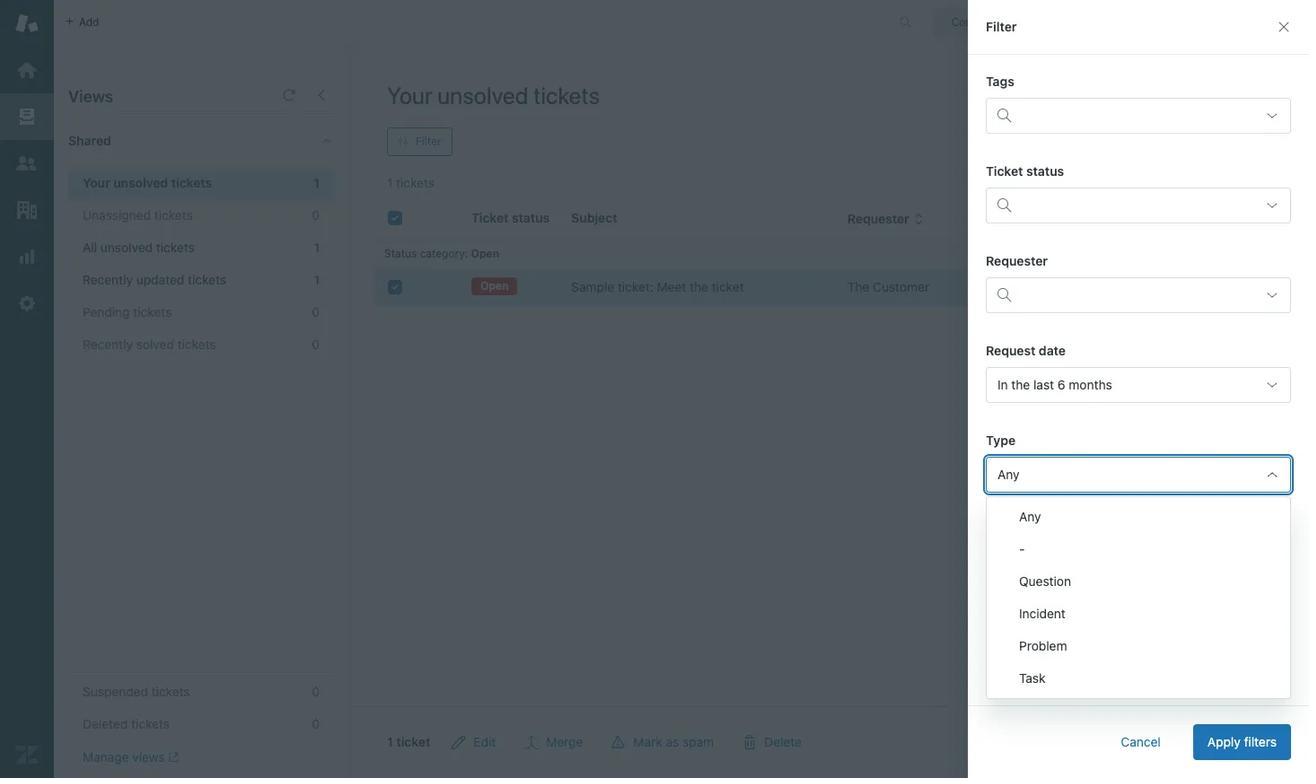 Task type: locate. For each thing, give the bounding box(es) containing it.
open right category:
[[471, 247, 499, 260]]

zendesk image
[[15, 744, 39, 767]]

requester up minute in the right top of the page
[[986, 253, 1048, 269]]

any for type "list box"
[[1019, 509, 1041, 524]]

0 horizontal spatial ticket
[[396, 735, 430, 750]]

0 horizontal spatial cancel
[[1121, 735, 1161, 750]]

spam
[[683, 735, 714, 750]]

open down status category: open
[[480, 280, 509, 293]]

views
[[132, 750, 165, 765]]

0 vertical spatial your unsolved tickets
[[387, 82, 600, 109]]

1 vertical spatial any
[[1019, 509, 1041, 524]]

2 cancel from the left
[[1219, 735, 1259, 750]]

0 vertical spatial unsolved
[[437, 82, 528, 109]]

the inside field
[[1012, 377, 1030, 392]]

None field
[[986, 547, 1291, 583]]

the
[[690, 279, 709, 295], [1012, 377, 1030, 392]]

incident inside row
[[1096, 279, 1142, 295]]

1 horizontal spatial cancel button
[[1205, 725, 1273, 761]]

1 horizontal spatial type
[[1096, 211, 1125, 226]]

0 vertical spatial priority
[[1192, 211, 1237, 226]]

0
[[312, 207, 320, 223], [312, 304, 320, 320], [312, 337, 320, 352], [312, 684, 320, 700], [312, 717, 320, 732]]

1 vertical spatial requester
[[986, 253, 1048, 269]]

cancel
[[1121, 735, 1161, 750], [1219, 735, 1259, 750]]

requester up the customer
[[848, 211, 910, 226]]

ticket:
[[618, 279, 654, 295]]

0 horizontal spatial requester
[[848, 211, 910, 226]]

row
[[374, 269, 1296, 306]]

requested
[[995, 211, 1060, 226]]

1 horizontal spatial the
[[1012, 377, 1030, 392]]

apply filters button
[[1193, 725, 1291, 761]]

0 horizontal spatial the
[[690, 279, 709, 295]]

pending tickets
[[83, 304, 172, 320]]

your up unassigned
[[83, 175, 110, 190]]

ticket status element
[[986, 188, 1291, 224]]

1 horizontal spatial your
[[387, 82, 432, 109]]

type list box
[[986, 497, 1291, 700]]

tickets
[[534, 82, 600, 109], [171, 175, 212, 190], [154, 207, 193, 223], [156, 240, 195, 255], [188, 272, 226, 287], [133, 304, 172, 320], [178, 337, 216, 352], [152, 684, 190, 700], [131, 717, 170, 732]]

cancel inside the now showing 1 tickets "region"
[[1219, 735, 1259, 750]]

your unsolved tickets up unassigned tickets
[[83, 175, 212, 190]]

1 vertical spatial your
[[83, 175, 110, 190]]

recently for recently updated tickets
[[83, 272, 133, 287]]

your unsolved tickets
[[387, 82, 600, 109], [83, 175, 212, 190]]

3 0 from the top
[[312, 337, 320, 352]]

requester element
[[986, 277, 1291, 313]]

recently for recently solved tickets
[[83, 337, 133, 352]]

unsolved
[[437, 82, 528, 109], [113, 175, 168, 190], [100, 240, 153, 255]]

1 minute ago
[[995, 279, 1069, 295]]

ticket right meet
[[712, 279, 744, 295]]

1 vertical spatial your unsolved tickets
[[83, 175, 212, 190]]

the right meet
[[690, 279, 709, 295]]

0 for pending tickets
[[312, 304, 320, 320]]

1 vertical spatial filter
[[416, 135, 441, 148]]

unsolved up filter button
[[437, 82, 528, 109]]

6
[[1058, 377, 1066, 392]]

incident option
[[987, 598, 1290, 630]]

zendesk support image
[[15, 12, 39, 35]]

1 vertical spatial unsolved
[[113, 175, 168, 190]]

0 horizontal spatial priority
[[986, 523, 1030, 538]]

manage views link
[[83, 750, 179, 766]]

requested button
[[995, 211, 1074, 227]]

4 0 from the top
[[312, 684, 320, 700]]

1 horizontal spatial filter
[[986, 19, 1017, 34]]

1 vertical spatial priority
[[986, 523, 1030, 538]]

1 vertical spatial recently
[[83, 337, 133, 352]]

recently up pending
[[83, 272, 133, 287]]

row containing sample ticket: meet the ticket
[[374, 269, 1296, 306]]

minute
[[1004, 279, 1044, 295]]

filters
[[1244, 735, 1277, 750]]

category:
[[420, 247, 468, 260]]

type
[[1096, 211, 1125, 226], [986, 433, 1016, 448]]

main element
[[0, 0, 54, 779]]

question
[[1019, 574, 1071, 589]]

updated
[[136, 272, 184, 287]]

1 for recently updated tickets
[[314, 272, 320, 287]]

any inside option
[[1019, 509, 1041, 524]]

1 cancel from the left
[[1121, 735, 1161, 750]]

1 vertical spatial the
[[1012, 377, 1030, 392]]

your
[[387, 82, 432, 109], [83, 175, 110, 190]]

0 vertical spatial filter
[[986, 19, 1017, 34]]

months
[[1069, 377, 1112, 392]]

your up filter button
[[387, 82, 432, 109]]

status
[[1026, 163, 1064, 179]]

row inside the now showing 1 tickets "region"
[[374, 269, 1296, 306]]

the
[[848, 279, 870, 295]]

shared heading
[[54, 114, 350, 168]]

- option
[[987, 533, 1290, 566]]

0 horizontal spatial your
[[83, 175, 110, 190]]

5 0 from the top
[[312, 717, 320, 732]]

0 for recently solved tickets
[[312, 337, 320, 352]]

all
[[83, 240, 97, 255]]

1 vertical spatial incident
[[1019, 606, 1066, 621]]

requester
[[848, 211, 910, 226], [986, 253, 1048, 269]]

delete
[[764, 735, 802, 750]]

priority up -
[[986, 523, 1030, 538]]

1 horizontal spatial cancel
[[1219, 735, 1259, 750]]

incident
[[1096, 279, 1142, 295], [1019, 606, 1066, 621]]

views image
[[15, 105, 39, 128]]

1 horizontal spatial ticket
[[712, 279, 744, 295]]

deleted tickets
[[83, 717, 170, 732]]

0 vertical spatial ticket
[[712, 279, 744, 295]]

1 vertical spatial type
[[986, 433, 1016, 448]]

open
[[471, 247, 499, 260], [480, 280, 509, 293]]

ago
[[1047, 279, 1069, 295]]

shared button
[[54, 114, 303, 168]]

ticket status
[[986, 163, 1064, 179]]

ticket left "edit" button
[[396, 735, 430, 750]]

priority up normal
[[1192, 211, 1237, 226]]

In the last 6 months field
[[986, 367, 1291, 403]]

in the last 6 months
[[998, 377, 1112, 392]]

1 horizontal spatial requester
[[986, 253, 1048, 269]]

unsolved up unassigned tickets
[[113, 175, 168, 190]]

requester inside filter dialog
[[986, 253, 1048, 269]]

unsolved down unassigned
[[100, 240, 153, 255]]

0 vertical spatial open
[[471, 247, 499, 260]]

- question
[[1019, 542, 1071, 589]]

ticket
[[986, 163, 1023, 179]]

unassigned
[[83, 207, 151, 223]]

2 recently from the top
[[83, 337, 133, 352]]

any
[[998, 467, 1020, 482], [1019, 509, 1041, 524]]

deleted
[[83, 717, 128, 732]]

0 vertical spatial any
[[998, 467, 1020, 482]]

0 vertical spatial your
[[387, 82, 432, 109]]

type right requested button
[[1096, 211, 1125, 226]]

0 horizontal spatial incident
[[1019, 606, 1066, 621]]

0 vertical spatial incident
[[1096, 279, 1142, 295]]

conversations button
[[932, 8, 1065, 36]]

refresh views pane image
[[282, 88, 296, 102]]

priority inside filter dialog
[[986, 523, 1030, 538]]

mark
[[633, 735, 662, 750]]

merge
[[546, 735, 583, 750]]

1 0 from the top
[[312, 207, 320, 223]]

close drawer image
[[1277, 20, 1291, 34]]

type button
[[1096, 211, 1140, 227]]

1 cancel button from the left
[[1107, 725, 1175, 761]]

0 vertical spatial the
[[690, 279, 709, 295]]

requester inside requester button
[[848, 211, 910, 226]]

the right in
[[1012, 377, 1030, 392]]

1 recently from the top
[[83, 272, 133, 287]]

1 horizontal spatial your unsolved tickets
[[387, 82, 600, 109]]

recently updated tickets
[[83, 272, 226, 287]]

2 cancel button from the left
[[1205, 725, 1273, 761]]

0 horizontal spatial filter
[[416, 135, 441, 148]]

0 vertical spatial recently
[[83, 272, 133, 287]]

filter
[[986, 19, 1017, 34], [416, 135, 441, 148]]

2 0 from the top
[[312, 304, 320, 320]]

1 horizontal spatial priority
[[1192, 211, 1237, 226]]

admin image
[[15, 292, 39, 315]]

cancel button
[[1107, 725, 1175, 761], [1205, 725, 1273, 761]]

merge button
[[510, 725, 598, 761]]

0 horizontal spatial type
[[986, 433, 1016, 448]]

any inside field
[[998, 467, 1020, 482]]

recently
[[83, 272, 133, 287], [83, 337, 133, 352]]

1
[[314, 175, 320, 190], [314, 240, 320, 255], [314, 272, 320, 287], [995, 279, 1001, 295], [387, 735, 393, 750]]

0 horizontal spatial cancel button
[[1107, 725, 1175, 761]]

meet
[[657, 279, 686, 295]]

all unsolved tickets
[[83, 240, 195, 255]]

2 vertical spatial unsolved
[[100, 240, 153, 255]]

filter dialog
[[968, 0, 1309, 779]]

subject
[[571, 210, 618, 225]]

type down in
[[986, 433, 1016, 448]]

incident up problem
[[1019, 606, 1066, 621]]

sample ticket: meet the ticket
[[571, 279, 744, 295]]

ticket
[[712, 279, 744, 295], [396, 735, 430, 750]]

your unsolved tickets up filter button
[[387, 82, 600, 109]]

0 vertical spatial requester
[[848, 211, 910, 226]]

sample ticket: meet the ticket link
[[571, 278, 744, 296]]

priority
[[1192, 211, 1237, 226], [986, 523, 1030, 538]]

1 horizontal spatial incident
[[1096, 279, 1142, 295]]

0 horizontal spatial your unsolved tickets
[[83, 175, 212, 190]]

now showing 1 tickets region
[[351, 192, 1309, 779]]

recently down pending
[[83, 337, 133, 352]]

incident right ago
[[1096, 279, 1142, 295]]

0 vertical spatial type
[[1096, 211, 1125, 226]]



Task type: describe. For each thing, give the bounding box(es) containing it.
pending
[[83, 304, 130, 320]]

recently solved tickets
[[83, 337, 216, 352]]

priority inside button
[[1192, 211, 1237, 226]]

delete button
[[728, 725, 816, 761]]

last
[[1034, 377, 1054, 392]]

problem
[[1019, 639, 1067, 654]]

priority button
[[1192, 211, 1251, 227]]

tags
[[986, 74, 1015, 89]]

customers image
[[15, 152, 39, 175]]

task option
[[987, 663, 1290, 695]]

sample
[[571, 279, 614, 295]]

incident inside option
[[1019, 606, 1066, 621]]

requester button
[[848, 211, 924, 227]]

date
[[1039, 343, 1066, 358]]

question option
[[987, 566, 1290, 598]]

1 vertical spatial ticket
[[396, 735, 430, 750]]

tags element
[[986, 98, 1291, 134]]

1 for your unsolved tickets
[[314, 175, 320, 190]]

suspended
[[83, 684, 148, 700]]

get started image
[[15, 58, 39, 82]]

shared
[[68, 133, 111, 148]]

manage
[[83, 750, 129, 765]]

filter button
[[387, 128, 452, 156]]

0 for deleted tickets
[[312, 717, 320, 732]]

organizations image
[[15, 198, 39, 222]]

type inside filter dialog
[[986, 433, 1016, 448]]

normal
[[1192, 279, 1234, 295]]

cancel inside filter dialog
[[1121, 735, 1161, 750]]

edit button
[[438, 725, 510, 761]]

filter inside button
[[416, 135, 441, 148]]

status
[[384, 247, 417, 260]]

manage views
[[83, 750, 165, 765]]

customer
[[873, 279, 930, 295]]

conversations
[[952, 15, 1024, 28]]

any for any field
[[998, 467, 1020, 482]]

1 ticket
[[387, 735, 430, 750]]

unassigned tickets
[[83, 207, 193, 223]]

1 for all unsolved tickets
[[314, 240, 320, 255]]

problem option
[[987, 630, 1290, 663]]

in
[[998, 377, 1008, 392]]

1 vertical spatial open
[[480, 280, 509, 293]]

task
[[1019, 671, 1046, 686]]

suspended tickets
[[83, 684, 190, 700]]

views
[[68, 87, 113, 106]]

Any field
[[986, 457, 1291, 493]]

solved
[[136, 337, 174, 352]]

cancel button inside filter dialog
[[1107, 725, 1175, 761]]

type inside button
[[1096, 211, 1125, 226]]

-
[[1019, 542, 1025, 557]]

any option
[[987, 501, 1290, 533]]

apply filters
[[1208, 735, 1277, 750]]

filter inside dialog
[[986, 19, 1017, 34]]

request
[[986, 343, 1036, 358]]

apply
[[1208, 735, 1241, 750]]

status category: open
[[384, 247, 499, 260]]

collapse views pane image
[[314, 88, 329, 102]]

mark as spam button
[[598, 725, 728, 761]]

the inside row
[[690, 279, 709, 295]]

0 for suspended tickets
[[312, 684, 320, 700]]

reporting image
[[15, 245, 39, 269]]

request date
[[986, 343, 1066, 358]]

edit
[[474, 735, 496, 750]]

0 for unassigned tickets
[[312, 207, 320, 223]]

the customer
[[848, 279, 930, 295]]

as
[[666, 735, 679, 750]]

mark as spam
[[633, 735, 714, 750]]

(opens in a new tab) image
[[165, 753, 179, 764]]



Task type: vqa. For each thing, say whether or not it's contained in the screenshot.
the Filter to the right
yes



